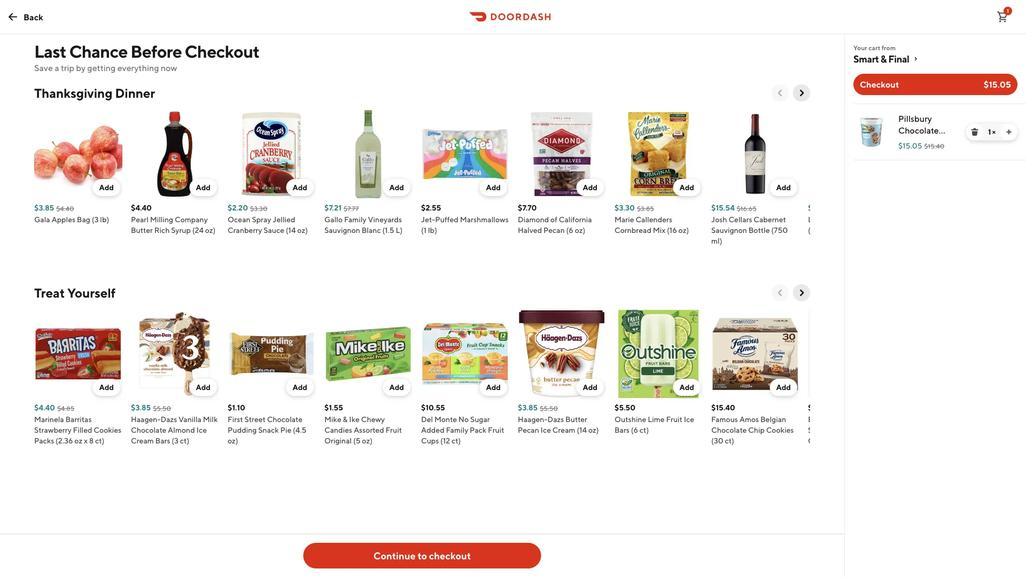 Task type: describe. For each thing, give the bounding box(es) containing it.
final
[[889, 53, 910, 64]]

gallo
[[325, 215, 343, 224]]

previous button of carousel image
[[775, 288, 786, 298]]

×
[[993, 128, 996, 136]]

mike & ike chewy candies assorted fruit original (5 oz) image
[[325, 310, 413, 398]]

company
[[175, 215, 208, 224]]

everything
[[117, 63, 159, 73]]

$16.65
[[737, 205, 757, 212]]

$4.40 for $4.85
[[34, 403, 55, 412]]

$5.50 inside $5.50 outshine lime fruit ice bars (6 ct)
[[615, 403, 636, 412]]

$4.40 pearl milling company butter rich syrup (24 oz)
[[131, 203, 216, 235]]

shortcake
[[847, 426, 882, 435]]

(30
[[712, 437, 724, 445]]

dazs for almond
[[161, 415, 177, 424]]

oz inside $4.40 $4.85 marinela barritas strawberry filled cookies packs (2.36 oz x 8 ct)
[[74, 437, 82, 445]]

(76
[[927, 149, 939, 159]]

lb) inside $2.55 jet-puffed marshmallows (1 lb)
[[428, 226, 437, 235]]

cart
[[869, 44, 881, 51]]

$6.60
[[808, 403, 829, 412]]

add one to cart image
[[1005, 128, 1014, 136]]

oz) inside $1.10 first street chocolate pudding snack pie (4.5 oz)
[[228, 437, 238, 445]]

first street chocolate pudding snack pie (4.5 oz) image
[[228, 310, 316, 398]]

fruit inside $10.55 del monte no sugar added family pack fruit cups (12 ct)
[[488, 426, 504, 435]]

$15.05 for $15.05
[[984, 79, 1012, 90]]

l)
[[396, 226, 403, 235]]

$4.85
[[57, 405, 74, 412]]

vineyards
[[368, 215, 402, 224]]

add for $10.55 del monte no sugar added family pack fruit cups (12 ct)
[[486, 383, 501, 392]]

4
[[883, 437, 887, 445]]

$10.55 del monte no sugar added family pack fruit cups (12 ct)
[[421, 403, 504, 445]]

chocolate inside $1.10 first street chocolate pudding snack pie (4.5 oz)
[[267, 415, 303, 424]]

add for $2.55 jet-puffed marshmallows (1 lb)
[[486, 183, 501, 192]]

bars inside $3.85 $5.50 haagen-dazs vanilla milk chocolate almond ice cream bars (3 ct)
[[155, 437, 170, 445]]

marinela barritas strawberry filled cookies packs (2.36 oz x 8 ct) image
[[34, 310, 122, 398]]

del
[[421, 415, 433, 424]]

ocean spray jellied cranberry sauce (14 oz) image
[[228, 110, 316, 198]]

$7.21 $7.77 gallo family vineyards sauvignon blanc (1.5 l)
[[325, 203, 403, 235]]

gala apples bag (3 lb) image
[[34, 110, 122, 198]]

add for $3.85 $4.40 gala apples bag (3 lb)
[[99, 183, 114, 192]]

milling
[[150, 215, 173, 224]]

(3 inside the $3.85 $4.40 gala apples bag (3 lb)
[[92, 215, 99, 224]]

$3.85 $5.50 haagen-dazs vanilla milk chocolate almond ice cream bars (3 ct)
[[131, 403, 218, 445]]

smart & final link
[[854, 52, 1018, 65]]

checkout inside "last chance before checkout save a trip by getting everything now"
[[185, 41, 259, 61]]

next button of carousel image
[[797, 288, 807, 298]]

(1.5
[[383, 226, 394, 235]]

8
[[89, 437, 94, 445]]

(6 for pecan
[[567, 226, 574, 235]]

fruit inside $1.55 mike & ike chewy candies assorted fruit original (5 oz)
[[386, 426, 402, 435]]

fruit inside $5.50 outshine lime fruit ice bars (6 ct)
[[666, 415, 683, 424]]

jet-puffed marshmallows (1 lb) image
[[421, 110, 510, 198]]

continue to checkout button
[[303, 543, 541, 569]]

$15.40 famous amos belgian chocolate chip cookies (30 ct)
[[712, 403, 794, 445]]

chocolate inside $3.85 $5.50 haagen-dazs vanilla milk chocolate almond ice cream bars (3 ct)
[[131, 426, 166, 435]]

a
[[55, 63, 59, 73]]

(24
[[192, 226, 204, 235]]

treat
[[34, 285, 65, 300]]

ice inside '$6.60 blue bunny load'd strawberry shortcake ice cream bars (3.35 oz x 4 ct)'
[[883, 426, 894, 435]]

ml) inside $15.54 la marca prosecco bottle (750 ml)
[[826, 226, 837, 235]]

lb) inside the $3.85 $4.40 gala apples bag (3 lb)
[[100, 215, 109, 224]]

remove item from cart image
[[971, 128, 980, 136]]

california
[[559, 215, 592, 224]]

vanilla
[[179, 415, 202, 424]]

treat yourself
[[34, 285, 116, 300]]

add for $15.54 $16.65 josh cellars cabernet sauvignon bottle (750 ml)
[[777, 183, 791, 192]]

add for $7.21 $7.77 gallo family vineyards sauvignon blanc (1.5 l)
[[389, 183, 404, 192]]

marinela
[[34, 415, 64, 424]]

del monte no sugar added family pack fruit cups (12 ct) image
[[421, 310, 510, 398]]

$3.85 $4.40 gala apples bag (3 lb)
[[34, 203, 109, 224]]

filled
[[73, 426, 92, 435]]

add for $1.55 mike & ike chewy candies assorted fruit original (5 oz)
[[389, 383, 404, 392]]

(750 inside '$15.54 $16.65 josh cellars cabernet sauvignon bottle (750 ml)'
[[772, 226, 788, 235]]

bunny
[[826, 415, 848, 424]]

mike
[[325, 415, 342, 424]]

gallo family vineyards sauvignon blanc (1.5 l) image
[[325, 110, 413, 198]]

chewy
[[361, 415, 385, 424]]

first
[[228, 415, 243, 424]]

pearl milling company butter rich syrup (24 oz) image
[[131, 110, 219, 198]]

josh cellars cabernet sauvignon bottle (750 ml) image
[[712, 110, 800, 198]]

amos
[[740, 415, 759, 424]]

cellars
[[729, 215, 753, 224]]

marshmallows
[[460, 215, 509, 224]]

pillsbury chocolate chip cookie dough (76 oz)
[[899, 114, 953, 159]]

continue to checkout
[[374, 550, 471, 562]]

ct) inside $3.85 $5.50 haagen-dazs vanilla milk chocolate almond ice cream bars (3 ct)
[[180, 437, 189, 445]]

strawberry for cream
[[808, 426, 846, 435]]

sauvignon for cellars
[[712, 226, 747, 235]]

$15.54 $16.65 josh cellars cabernet sauvignon bottle (750 ml)
[[712, 203, 788, 245]]

$3.30 inside $2.20 $3.30 ocean spray jellied cranberry sauce (14 oz)
[[250, 205, 268, 212]]

$7.77
[[344, 205, 359, 212]]

outshine
[[615, 415, 647, 424]]

rich
[[154, 226, 170, 235]]

$1.55
[[325, 403, 343, 412]]

$7.70
[[518, 203, 537, 212]]

(3.35
[[849, 437, 867, 445]]

(5
[[353, 437, 361, 445]]

blanc
[[362, 226, 381, 235]]

oz) inside $7.70 diamond of california halved pecan (6 oz)
[[575, 226, 586, 235]]

cream for strawberry
[[808, 437, 831, 445]]

(4.5
[[293, 426, 307, 435]]

pillsbury chocolate chip cookie dough (76 oz) image
[[856, 116, 888, 148]]

$4.40 for pearl
[[131, 203, 152, 212]]

cream inside $3.85 $5.50 haagen-dazs vanilla milk chocolate almond ice cream bars (3 ct)
[[131, 437, 154, 445]]

$3.85 $5.50 haagen-dazs butter pecan ice cream (14 oz)
[[518, 403, 599, 435]]

(3 inside $3.85 $5.50 haagen-dazs vanilla milk chocolate almond ice cream bars (3 ct)
[[172, 437, 179, 445]]

$3.85 for haagen-dazs vanilla milk chocolate almond ice cream bars (3 ct)
[[131, 403, 151, 412]]

oz) inside $4.40 pearl milling company butter rich syrup (24 oz)
[[205, 226, 216, 235]]

ice inside $3.85 $5.50 haagen-dazs butter pecan ice cream (14 oz)
[[541, 426, 551, 435]]

jellied
[[273, 215, 295, 224]]

your
[[854, 44, 868, 51]]

$1.55 mike & ike chewy candies assorted fruit original (5 oz)
[[325, 403, 402, 445]]

ct) inside $10.55 del monte no sugar added family pack fruit cups (12 ct)
[[452, 437, 461, 445]]

diamond of california halved pecan (6 oz) image
[[518, 110, 606, 198]]

$15.54 la marca prosecco bottle (750 ml)
[[808, 203, 895, 235]]

dinner
[[115, 85, 155, 101]]

x inside $4.40 $4.85 marinela barritas strawberry filled cookies packs (2.36 oz x 8 ct)
[[84, 437, 88, 445]]

marca
[[818, 215, 840, 224]]

add for $3.85 $5.50 haagen-dazs butter pecan ice cream (14 oz)
[[583, 383, 598, 392]]

ml) inside '$15.54 $16.65 josh cellars cabernet sauvignon bottle (750 ml)'
[[712, 237, 723, 245]]

bottle inside $15.54 la marca prosecco bottle (750 ml)
[[874, 215, 895, 224]]

(16
[[667, 226, 677, 235]]

previous button of carousel image
[[775, 88, 786, 98]]

gala
[[34, 215, 50, 224]]

oz inside '$6.60 blue bunny load'd strawberry shortcake ice cream bars (3.35 oz x 4 ct)'
[[868, 437, 876, 445]]

pecan for treat yourself
[[518, 426, 539, 435]]

add for $5.50 outshine lime fruit ice bars (6 ct)
[[680, 383, 695, 392]]

belgian
[[761, 415, 787, 424]]

thanksgiving dinner
[[34, 85, 155, 101]]

$3.30 $3.85 marie callenders cornbread mix (16 oz)
[[615, 203, 689, 235]]

ct) inside $15.40 famous amos belgian chocolate chip cookies (30 ct)
[[725, 437, 735, 445]]

last
[[34, 41, 66, 61]]

ct) inside '$6.60 blue bunny load'd strawberry shortcake ice cream bars (3.35 oz x 4 ct)'
[[808, 447, 818, 456]]

to
[[418, 550, 427, 562]]

now
[[161, 63, 177, 73]]

$2.55 jet-puffed marshmallows (1 lb)
[[421, 203, 509, 235]]

halved
[[518, 226, 542, 235]]

$1.10 first street chocolate pudding snack pie (4.5 oz)
[[228, 403, 307, 445]]

$15.54 for josh
[[712, 203, 735, 212]]

haagen-dazs vanilla milk chocolate almond ice cream bars (3 ct) image
[[131, 310, 219, 398]]

ice inside $5.50 outshine lime fruit ice bars (6 ct)
[[684, 415, 695, 424]]

$5.50 for haagen-dazs butter pecan ice cream (14 oz)
[[540, 405, 558, 412]]

sauvignon for family
[[325, 226, 360, 235]]

1 items, open order cart image
[[997, 10, 1009, 23]]



Task type: locate. For each thing, give the bounding box(es) containing it.
family down $7.77
[[344, 215, 367, 224]]

0 vertical spatial $15.40
[[925, 142, 945, 150]]

chip down amos
[[749, 426, 765, 435]]

add for $4.40 $4.85 marinela barritas strawberry filled cookies packs (2.36 oz x 8 ct)
[[99, 383, 114, 392]]

strawberry down marinela
[[34, 426, 72, 435]]

oz) inside pillsbury chocolate chip cookie dough (76 oz)
[[941, 149, 953, 159]]

0 horizontal spatial butter
[[131, 226, 153, 235]]

add up (4.5
[[293, 383, 307, 392]]

$4.40 up marinela
[[34, 403, 55, 412]]

1 vertical spatial butter
[[566, 415, 588, 424]]

x left the 8
[[84, 437, 88, 445]]

1 vertical spatial checkout
[[860, 79, 900, 90]]

1 for 1
[[1007, 8, 1009, 14]]

cream inside '$6.60 blue bunny load'd strawberry shortcake ice cream bars (3.35 oz x 4 ct)'
[[808, 437, 831, 445]]

chip inside $15.40 famous amos belgian chocolate chip cookies (30 ct)
[[749, 426, 765, 435]]

pearl
[[131, 215, 149, 224]]

0 horizontal spatial ml)
[[712, 237, 723, 245]]

add up $3.30 $3.85 marie callenders cornbread mix (16 oz) at the right of page
[[680, 183, 695, 192]]

(3 right bag
[[92, 215, 99, 224]]

(14
[[286, 226, 296, 235], [577, 426, 587, 435]]

& left ike
[[343, 415, 348, 424]]

1 horizontal spatial butter
[[566, 415, 588, 424]]

(6 inside $5.50 outshine lime fruit ice bars (6 ct)
[[631, 426, 638, 435]]

chocolate inside pillsbury chocolate chip cookie dough (76 oz)
[[899, 125, 939, 136]]

oz) inside $3.85 $5.50 haagen-dazs butter pecan ice cream (14 oz)
[[589, 426, 599, 435]]

1 horizontal spatial (14
[[577, 426, 587, 435]]

add up cabernet
[[777, 183, 791, 192]]

ocean
[[228, 215, 251, 224]]

ike
[[349, 415, 360, 424]]

$15.54 inside '$15.54 $16.65 josh cellars cabernet sauvignon bottle (750 ml)'
[[712, 203, 735, 212]]

$3.85 inside the $3.85 $4.40 gala apples bag (3 lb)
[[34, 203, 54, 212]]

$3.85 for gala apples bag (3 lb)
[[34, 203, 54, 212]]

1 vertical spatial lb)
[[428, 226, 437, 235]]

1 vertical spatial family
[[446, 426, 469, 435]]

1 vertical spatial ml)
[[712, 237, 723, 245]]

2 horizontal spatial fruit
[[666, 415, 683, 424]]

haagen- for ice
[[518, 415, 548, 424]]

2 (750 from the left
[[808, 226, 825, 235]]

1 (750 from the left
[[772, 226, 788, 235]]

add for $2.20 $3.30 ocean spray jellied cranberry sauce (14 oz)
[[293, 183, 307, 192]]

(14 inside $2.20 $3.30 ocean spray jellied cranberry sauce (14 oz)
[[286, 226, 296, 235]]

0 horizontal spatial (14
[[286, 226, 296, 235]]

1 vertical spatial $15.05
[[899, 141, 923, 150]]

$3.85 inside $3.85 $5.50 haagen-dazs vanilla milk chocolate almond ice cream bars (3 ct)
[[131, 403, 151, 412]]

family inside $7.21 $7.77 gallo family vineyards sauvignon blanc (1.5 l)
[[344, 215, 367, 224]]

cream
[[553, 426, 576, 435], [131, 437, 154, 445], [808, 437, 831, 445]]

$3.85 for haagen-dazs butter pecan ice cream (14 oz)
[[518, 403, 538, 412]]

$4.40 inside the $3.85 $4.40 gala apples bag (3 lb)
[[56, 205, 74, 212]]

1 horizontal spatial cream
[[553, 426, 576, 435]]

your cart from
[[854, 44, 896, 51]]

sauvignon inside '$15.54 $16.65 josh cellars cabernet sauvignon bottle (750 ml)'
[[712, 226, 747, 235]]

add up "vineyards"
[[389, 183, 404, 192]]

checkout
[[429, 550, 471, 562]]

0 horizontal spatial $4.40
[[34, 403, 55, 412]]

chip inside pillsbury chocolate chip cookie dough (76 oz)
[[899, 137, 918, 147]]

pecan for thanksgiving dinner
[[544, 226, 565, 235]]

2 strawberry from the left
[[808, 426, 846, 435]]

&
[[881, 53, 887, 64], [343, 415, 348, 424]]

1 horizontal spatial x
[[878, 437, 881, 445]]

0 vertical spatial family
[[344, 215, 367, 224]]

almond
[[168, 426, 195, 435]]

1 horizontal spatial $4.40
[[56, 205, 74, 212]]

0 vertical spatial bottle
[[874, 215, 895, 224]]

cookies
[[94, 426, 121, 435], [767, 426, 794, 435]]

1 horizontal spatial ml)
[[826, 226, 837, 235]]

dazs inside $3.85 $5.50 haagen-dazs vanilla milk chocolate almond ice cream bars (3 ct)
[[161, 415, 177, 424]]

family
[[344, 215, 367, 224], [446, 426, 469, 435]]

cookies inside $4.40 $4.85 marinela barritas strawberry filled cookies packs (2.36 oz x 8 ct)
[[94, 426, 121, 435]]

1 vertical spatial bottle
[[749, 226, 770, 235]]

1 horizontal spatial chip
[[899, 137, 918, 147]]

0 horizontal spatial x
[[84, 437, 88, 445]]

ct) down blue
[[808, 447, 818, 456]]

& down from on the right top of page
[[881, 53, 887, 64]]

(6 for bars
[[631, 426, 638, 435]]

cookies for barritas
[[94, 426, 121, 435]]

apples
[[52, 215, 75, 224]]

$15.54 up la
[[808, 203, 832, 212]]

$4.40 $4.85 marinela barritas strawberry filled cookies packs (2.36 oz x 8 ct)
[[34, 403, 121, 445]]

ct) inside $4.40 $4.85 marinela barritas strawberry filled cookies packs (2.36 oz x 8 ct)
[[95, 437, 104, 445]]

add for $3.85 $5.50 haagen-dazs vanilla milk chocolate almond ice cream bars (3 ct)
[[196, 383, 211, 392]]

add up "marshmallows"
[[486, 183, 501, 192]]

0 horizontal spatial (6
[[567, 226, 574, 235]]

oz down the filled
[[74, 437, 82, 445]]

1 horizontal spatial &
[[881, 53, 887, 64]]

yourself
[[67, 285, 116, 300]]

haagen- inside $3.85 $5.50 haagen-dazs vanilla milk chocolate almond ice cream bars (3 ct)
[[131, 415, 161, 424]]

ct) right (12
[[452, 437, 461, 445]]

oz)
[[941, 149, 953, 159], [205, 226, 216, 235], [297, 226, 308, 235], [575, 226, 586, 235], [679, 226, 689, 235], [589, 426, 599, 435], [228, 437, 238, 445], [362, 437, 373, 445]]

0 vertical spatial (3
[[92, 215, 99, 224]]

famous
[[712, 415, 738, 424]]

butter inside $4.40 pearl milling company butter rich syrup (24 oz)
[[131, 226, 153, 235]]

2 horizontal spatial $5.50
[[615, 403, 636, 412]]

chocolate inside $15.40 famous amos belgian chocolate chip cookies (30 ct)
[[712, 426, 747, 435]]

1 strawberry from the left
[[34, 426, 72, 435]]

$3.85 inside $3.30 $3.85 marie callenders cornbread mix (16 oz)
[[637, 205, 654, 212]]

$4.40 inside $4.40 pearl milling company butter rich syrup (24 oz)
[[131, 203, 152, 212]]

family inside $10.55 del monte no sugar added family pack fruit cups (12 ct)
[[446, 426, 469, 435]]

1 vertical spatial pecan
[[518, 426, 539, 435]]

0 horizontal spatial dazs
[[161, 415, 177, 424]]

bottle down cabernet
[[749, 226, 770, 235]]

$7.21
[[325, 203, 342, 212]]

chocolate left almond
[[131, 426, 166, 435]]

add up $4.40 $4.85 marinela barritas strawberry filled cookies packs (2.36 oz x 8 ct)
[[99, 383, 114, 392]]

1 horizontal spatial fruit
[[488, 426, 504, 435]]

back
[[24, 12, 43, 22]]

fruit right lime
[[666, 415, 683, 424]]

haagen-
[[131, 415, 161, 424], [518, 415, 548, 424]]

0 horizontal spatial fruit
[[386, 426, 402, 435]]

0 horizontal spatial pecan
[[518, 426, 539, 435]]

haagen- left vanilla
[[131, 415, 161, 424]]

haagen- right 'sugar'
[[518, 415, 548, 424]]

pillsbury
[[899, 114, 932, 124]]

0 horizontal spatial haagen-
[[131, 415, 161, 424]]

back button
[[0, 6, 50, 28]]

0 horizontal spatial chip
[[749, 426, 765, 435]]

butter for pearl
[[131, 226, 153, 235]]

butter for $5.50
[[566, 415, 588, 424]]

bars left (3.35
[[833, 437, 848, 445]]

cream inside $3.85 $5.50 haagen-dazs butter pecan ice cream (14 oz)
[[553, 426, 576, 435]]

1 $15.54 from the left
[[712, 203, 735, 212]]

0 horizontal spatial $15.05
[[899, 141, 923, 150]]

chocolate up pie
[[267, 415, 303, 424]]

1 horizontal spatial sauvignon
[[712, 226, 747, 235]]

0 horizontal spatial $3.30
[[250, 205, 268, 212]]

0 horizontal spatial bars
[[155, 437, 170, 445]]

$4.40 inside $4.40 $4.85 marinela barritas strawberry filled cookies packs (2.36 oz x 8 ct)
[[34, 403, 55, 412]]

2 cookies from the left
[[767, 426, 794, 435]]

from
[[882, 44, 896, 51]]

add for $4.40 pearl milling company butter rich syrup (24 oz)
[[196, 183, 211, 192]]

0 horizontal spatial cream
[[131, 437, 154, 445]]

(12
[[441, 437, 450, 445]]

1 horizontal spatial $15.54
[[808, 203, 832, 212]]

x
[[84, 437, 88, 445], [878, 437, 881, 445]]

save
[[34, 63, 53, 73]]

$3.30 up spray
[[250, 205, 268, 212]]

strawberry down bunny
[[808, 426, 846, 435]]

cookies right the filled
[[94, 426, 121, 435]]

0 horizontal spatial checkout
[[185, 41, 259, 61]]

next button of carousel image
[[797, 88, 807, 98]]

bars down outshine
[[615, 426, 630, 435]]

1 vertical spatial chip
[[749, 426, 765, 435]]

spray
[[252, 215, 271, 224]]

(750 inside $15.54 la marca prosecco bottle (750 ml)
[[808, 226, 825, 235]]

lb) right (1
[[428, 226, 437, 235]]

x inside '$6.60 blue bunny load'd strawberry shortcake ice cream bars (3.35 oz x 4 ct)'
[[878, 437, 881, 445]]

mix
[[653, 226, 666, 235]]

continue
[[374, 550, 416, 562]]

$10.55
[[421, 403, 445, 412]]

0 horizontal spatial $15.40
[[712, 403, 736, 412]]

marie
[[615, 215, 634, 224]]

bars inside '$6.60 blue bunny load'd strawberry shortcake ice cream bars (3.35 oz x 4 ct)'
[[833, 437, 848, 445]]

ct) inside $5.50 outshine lime fruit ice bars (6 ct)
[[640, 426, 649, 435]]

2 horizontal spatial $4.40
[[131, 203, 152, 212]]

1 vertical spatial (6
[[631, 426, 638, 435]]

ice inside $3.85 $5.50 haagen-dazs vanilla milk chocolate almond ice cream bars (3 ct)
[[197, 426, 207, 435]]

strawberry inside $4.40 $4.85 marinela barritas strawberry filled cookies packs (2.36 oz x 8 ct)
[[34, 426, 72, 435]]

0 horizontal spatial lb)
[[100, 215, 109, 224]]

0 horizontal spatial $5.50
[[153, 405, 171, 412]]

dough
[[899, 149, 925, 159]]

$2.20 $3.30 ocean spray jellied cranberry sauce (14 oz)
[[228, 203, 308, 235]]

monte
[[435, 415, 457, 424]]

1 sauvignon from the left
[[325, 226, 360, 235]]

butter inside $3.85 $5.50 haagen-dazs butter pecan ice cream (14 oz)
[[566, 415, 588, 424]]

0 vertical spatial (14
[[286, 226, 296, 235]]

$15.05 left the (76
[[899, 141, 923, 150]]

add up milk
[[196, 383, 211, 392]]

ice
[[684, 415, 695, 424], [197, 426, 207, 435], [541, 426, 551, 435], [883, 426, 894, 435]]

1 horizontal spatial (3
[[172, 437, 179, 445]]

$4.40 up pearl
[[131, 203, 152, 212]]

0 vertical spatial &
[[881, 53, 887, 64]]

dazs inside $3.85 $5.50 haagen-dazs butter pecan ice cream (14 oz)
[[548, 415, 564, 424]]

add up the $3.85 $4.40 gala apples bag (3 lb)
[[99, 183, 114, 192]]

1 vertical spatial &
[[343, 415, 348, 424]]

cups
[[421, 437, 439, 445]]

add up $3.85 $5.50 haagen-dazs butter pecan ice cream (14 oz)
[[583, 383, 598, 392]]

added
[[421, 426, 445, 435]]

fruit right assorted at the bottom left
[[386, 426, 402, 435]]

ml) down marca
[[826, 226, 837, 235]]

oz) inside $3.30 $3.85 marie callenders cornbread mix (16 oz)
[[679, 226, 689, 235]]

add up 'sugar'
[[486, 383, 501, 392]]

1 x from the left
[[84, 437, 88, 445]]

add
[[99, 183, 114, 192], [196, 183, 211, 192], [293, 183, 307, 192], [389, 183, 404, 192], [486, 183, 501, 192], [583, 183, 598, 192], [680, 183, 695, 192], [777, 183, 791, 192], [99, 383, 114, 392], [196, 383, 211, 392], [293, 383, 307, 392], [389, 383, 404, 392], [486, 383, 501, 392], [583, 383, 598, 392], [680, 383, 695, 392], [777, 383, 791, 392]]

checkout
[[185, 41, 259, 61], [860, 79, 900, 90]]

haagen- for chocolate
[[131, 415, 161, 424]]

cookies down 'belgian' at bottom
[[767, 426, 794, 435]]

1 horizontal spatial 1
[[1007, 8, 1009, 14]]

1 horizontal spatial pecan
[[544, 226, 565, 235]]

2 dazs from the left
[[548, 415, 564, 424]]

0 horizontal spatial family
[[344, 215, 367, 224]]

sauvignon
[[325, 226, 360, 235], [712, 226, 747, 235]]

callenders
[[636, 215, 673, 224]]

$4.40 up apples
[[56, 205, 74, 212]]

cookie
[[919, 137, 947, 147]]

pecan inside $7.70 diamond of california halved pecan (6 oz)
[[544, 226, 565, 235]]

add up 'jellied' at the left of the page
[[293, 183, 307, 192]]

snack
[[258, 426, 279, 435]]

add for $15.40 famous amos belgian chocolate chip cookies (30 ct)
[[777, 383, 791, 392]]

$3.85 inside $3.85 $5.50 haagen-dazs butter pecan ice cream (14 oz)
[[518, 403, 538, 412]]

packs
[[34, 437, 54, 445]]

sauvignon inside $7.21 $7.77 gallo family vineyards sauvignon blanc (1.5 l)
[[325, 226, 360, 235]]

pecan right pack
[[518, 426, 539, 435]]

(3 down almond
[[172, 437, 179, 445]]

1 vertical spatial (3
[[172, 437, 179, 445]]

1 vertical spatial (14
[[577, 426, 587, 435]]

1 horizontal spatial $5.50
[[540, 405, 558, 412]]

2 oz from the left
[[868, 437, 876, 445]]

cookies for belgian
[[767, 426, 794, 435]]

pecan
[[544, 226, 565, 235], [518, 426, 539, 435]]

$3.30 up marie
[[615, 203, 635, 212]]

oz) inside $1.55 mike & ike chewy candies assorted fruit original (5 oz)
[[362, 437, 373, 445]]

2 horizontal spatial cream
[[808, 437, 831, 445]]

add up $1.55 mike & ike chewy candies assorted fruit original (5 oz) at the left of page
[[389, 383, 404, 392]]

$15.54 inside $15.54 la marca prosecco bottle (750 ml)
[[808, 203, 832, 212]]

add up 'belgian' at bottom
[[777, 383, 791, 392]]

1 horizontal spatial strawberry
[[808, 426, 846, 435]]

oz
[[74, 437, 82, 445], [868, 437, 876, 445]]

1 horizontal spatial (6
[[631, 426, 638, 435]]

chocolate down famous
[[712, 426, 747, 435]]

1 horizontal spatial $15.05
[[984, 79, 1012, 90]]

1 horizontal spatial bottle
[[874, 215, 895, 224]]

0 horizontal spatial 1
[[989, 128, 991, 136]]

ct) down lime
[[640, 426, 649, 435]]

add up 'california'
[[583, 183, 598, 192]]

chocolate
[[899, 125, 939, 136], [267, 415, 303, 424], [131, 426, 166, 435], [712, 426, 747, 435]]

ct) right (30
[[725, 437, 735, 445]]

(750 down cabernet
[[772, 226, 788, 235]]

1 horizontal spatial bars
[[615, 426, 630, 435]]

0 horizontal spatial bottle
[[749, 226, 770, 235]]

0 vertical spatial $15.05
[[984, 79, 1012, 90]]

haagen-dazs butter pecan ice cream (14 oz) image
[[518, 310, 606, 398]]

$15.05 for $15.05 $15.40
[[899, 141, 923, 150]]

1 horizontal spatial haagen-
[[518, 415, 548, 424]]

ct) down almond
[[180, 437, 189, 445]]

0 vertical spatial pecan
[[544, 226, 565, 235]]

of
[[551, 215, 558, 224]]

0 horizontal spatial $15.54
[[712, 203, 735, 212]]

$5.50 for haagen-dazs vanilla milk chocolate almond ice cream bars (3 ct)
[[153, 405, 171, 412]]

0 vertical spatial butter
[[131, 226, 153, 235]]

pecan down of
[[544, 226, 565, 235]]

(14 inside $3.85 $5.50 haagen-dazs butter pecan ice cream (14 oz)
[[577, 426, 587, 435]]

pecan inside $3.85 $5.50 haagen-dazs butter pecan ice cream (14 oz)
[[518, 426, 539, 435]]

1 horizontal spatial (750
[[808, 226, 825, 235]]

1 for 1 ×
[[989, 128, 991, 136]]

0 vertical spatial checkout
[[185, 41, 259, 61]]

$6.60 blue bunny load'd strawberry shortcake ice cream bars (3.35 oz x 4 ct)
[[808, 403, 894, 456]]

bottle inside '$15.54 $16.65 josh cellars cabernet sauvignon bottle (750 ml)'
[[749, 226, 770, 235]]

1 horizontal spatial family
[[446, 426, 469, 435]]

0 horizontal spatial strawberry
[[34, 426, 72, 435]]

1 horizontal spatial checkout
[[860, 79, 900, 90]]

1 vertical spatial $15.40
[[712, 403, 736, 412]]

1 vertical spatial 1
[[989, 128, 991, 136]]

1 horizontal spatial oz
[[868, 437, 876, 445]]

cream for butter
[[553, 426, 576, 435]]

1 horizontal spatial cookies
[[767, 426, 794, 435]]

0 vertical spatial 1
[[1007, 8, 1009, 14]]

(1
[[421, 226, 427, 235]]

bag
[[77, 215, 90, 224]]

0 horizontal spatial (3
[[92, 215, 99, 224]]

(6 down outshine
[[631, 426, 638, 435]]

1 dazs from the left
[[161, 415, 177, 424]]

strawberry inside '$6.60 blue bunny load'd strawberry shortcake ice cream bars (3.35 oz x 4 ct)'
[[808, 426, 846, 435]]

2 haagen- from the left
[[518, 415, 548, 424]]

pudding
[[228, 426, 257, 435]]

syrup
[[171, 226, 191, 235]]

chocolate down pillsbury
[[899, 125, 939, 136]]

jet-
[[421, 215, 435, 224]]

fruit right pack
[[488, 426, 504, 435]]

ml) down josh
[[712, 237, 723, 245]]

dazs for cream
[[548, 415, 564, 424]]

2 sauvignon from the left
[[712, 226, 747, 235]]

chip up the dough
[[899, 137, 918, 147]]

2 horizontal spatial bars
[[833, 437, 848, 445]]

& inside $1.55 mike & ike chewy candies assorted fruit original (5 oz)
[[343, 415, 348, 424]]

$3.30 inside $3.30 $3.85 marie callenders cornbread mix (16 oz)
[[615, 203, 635, 212]]

$15.05 up ×
[[984, 79, 1012, 90]]

$15.40 inside $15.40 famous amos belgian chocolate chip cookies (30 ct)
[[712, 403, 736, 412]]

0 vertical spatial chip
[[899, 137, 918, 147]]

add up $5.50 outshine lime fruit ice bars (6 ct)
[[680, 383, 695, 392]]

original
[[325, 437, 352, 445]]

1 horizontal spatial $15.40
[[925, 142, 945, 150]]

$15.40
[[925, 142, 945, 150], [712, 403, 736, 412]]

strawberry for packs
[[34, 426, 72, 435]]

1 cookies from the left
[[94, 426, 121, 435]]

butter
[[131, 226, 153, 235], [566, 415, 588, 424]]

famous amos belgian chocolate chip cookies (30 ct) image
[[712, 310, 800, 398]]

1 haagen- from the left
[[131, 415, 161, 424]]

sauvignon down josh
[[712, 226, 747, 235]]

chip
[[899, 137, 918, 147], [749, 426, 765, 435]]

bottle right prosecco
[[874, 215, 895, 224]]

bars inside $5.50 outshine lime fruit ice bars (6 ct)
[[615, 426, 630, 435]]

outshine lime fruit ice bars (6 ct) image
[[615, 310, 703, 398]]

oz) inside $2.20 $3.30 ocean spray jellied cranberry sauce (14 oz)
[[297, 226, 308, 235]]

0 horizontal spatial oz
[[74, 437, 82, 445]]

(750 down la
[[808, 226, 825, 235]]

0 vertical spatial (6
[[567, 226, 574, 235]]

0 horizontal spatial (750
[[772, 226, 788, 235]]

strawberry
[[34, 426, 72, 435], [808, 426, 846, 435]]

by
[[76, 63, 86, 73]]

1 horizontal spatial dazs
[[548, 415, 564, 424]]

add for $3.30 $3.85 marie callenders cornbread mix (16 oz)
[[680, 183, 695, 192]]

1 horizontal spatial $3.30
[[615, 203, 635, 212]]

family down no
[[446, 426, 469, 435]]

0 horizontal spatial cookies
[[94, 426, 121, 435]]

(6 inside $7.70 diamond of california halved pecan (6 oz)
[[567, 226, 574, 235]]

& inside "link"
[[881, 53, 887, 64]]

thanksgiving
[[34, 85, 112, 101]]

1 horizontal spatial lb)
[[428, 226, 437, 235]]

sauce
[[264, 226, 284, 235]]

$5.50 inside $3.85 $5.50 haagen-dazs butter pecan ice cream (14 oz)
[[540, 405, 558, 412]]

$1.10
[[228, 403, 245, 412]]

$15.54 up josh
[[712, 203, 735, 212]]

ct) right the 8
[[95, 437, 104, 445]]

2 x from the left
[[878, 437, 881, 445]]

marie callenders cornbread mix (16 oz) image
[[615, 110, 703, 198]]

add up company
[[196, 183, 211, 192]]

haagen- inside $3.85 $5.50 haagen-dazs butter pecan ice cream (14 oz)
[[518, 415, 548, 424]]

$2.55
[[421, 203, 441, 212]]

prosecco
[[841, 215, 873, 224]]

cookies inside $15.40 famous amos belgian chocolate chip cookies (30 ct)
[[767, 426, 794, 435]]

sauvignon down gallo
[[325, 226, 360, 235]]

x left '4'
[[878, 437, 881, 445]]

(6 down 'california'
[[567, 226, 574, 235]]

$15.54 for marca
[[808, 203, 832, 212]]

add for $7.70 diamond of california halved pecan (6 oz)
[[583, 183, 598, 192]]

0 horizontal spatial sauvignon
[[325, 226, 360, 235]]

fruit
[[666, 415, 683, 424], [386, 426, 402, 435], [488, 426, 504, 435]]

0 vertical spatial lb)
[[100, 215, 109, 224]]

1 oz from the left
[[74, 437, 82, 445]]

oz left '4'
[[868, 437, 876, 445]]

add for $1.10 first street chocolate pudding snack pie (4.5 oz)
[[293, 383, 307, 392]]

0 horizontal spatial &
[[343, 415, 348, 424]]

$5.50 inside $3.85 $5.50 haagen-dazs vanilla milk chocolate almond ice cream bars (3 ct)
[[153, 405, 171, 412]]

1 inside 1 button
[[1007, 8, 1009, 14]]

0 vertical spatial ml)
[[826, 226, 837, 235]]

2 $15.54 from the left
[[808, 203, 832, 212]]

lb) right bag
[[100, 215, 109, 224]]

bars down almond
[[155, 437, 170, 445]]

diamond
[[518, 215, 549, 224]]

street
[[245, 415, 266, 424]]

$15.40 inside $15.05 $15.40
[[925, 142, 945, 150]]



Task type: vqa. For each thing, say whether or not it's contained in the screenshot.


